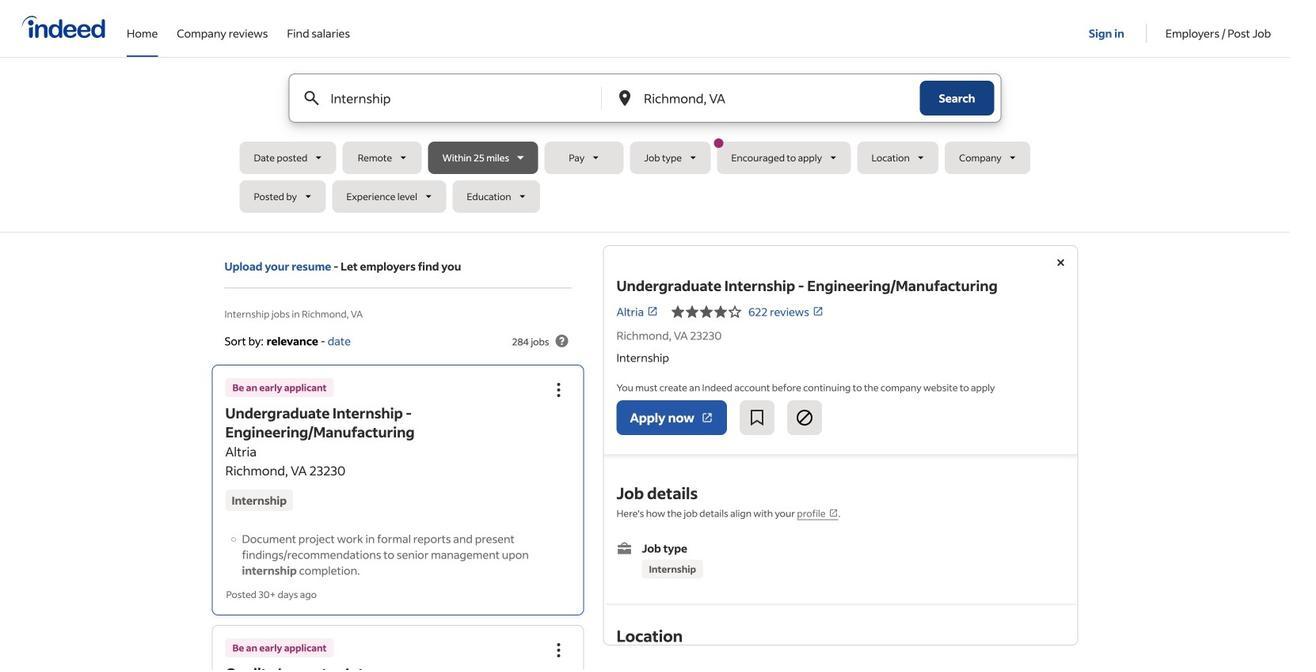 Task type: locate. For each thing, give the bounding box(es) containing it.
job preferences (opens in a new window) image
[[829, 509, 838, 518]]

search: Job title, keywords, or company text field
[[328, 74, 575, 122]]

4 out of 5 stars. link to 622 reviews company ratings (opens in a new tab) image
[[813, 306, 824, 317]]

None search field
[[240, 74, 1051, 219]]

4 out of 5 stars image
[[671, 303, 742, 322]]

save this job image
[[748, 409, 767, 428]]



Task type: vqa. For each thing, say whether or not it's contained in the screenshot.
Messages Unread count 0 "ICON"
no



Task type: describe. For each thing, give the bounding box(es) containing it.
not interested image
[[795, 409, 814, 428]]

altria (opens in a new tab) image
[[647, 306, 658, 317]]

close job details image
[[1052, 253, 1071, 272]]

help icon image
[[552, 332, 571, 351]]

apply now (opens in a new tab) image
[[701, 412, 714, 425]]

Edit location text field
[[641, 74, 888, 122]]

job actions for quality inspector intern is collapsed image
[[549, 642, 568, 661]]

job actions for undergraduate internship - engineering/manufacturing is collapsed image
[[549, 381, 568, 400]]



